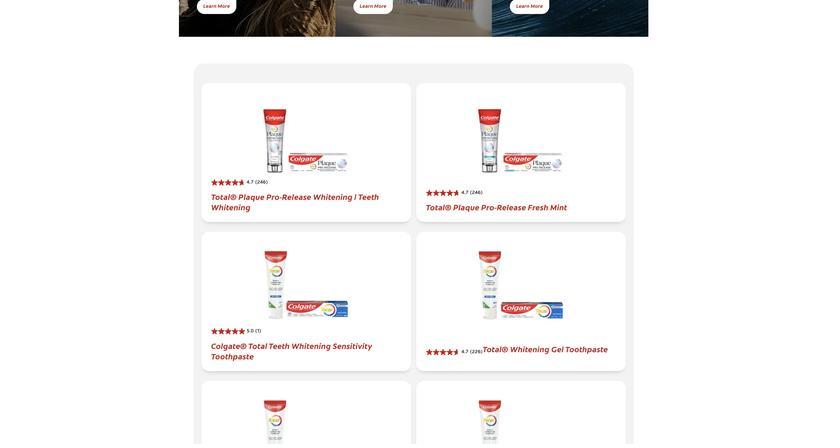 Task type: locate. For each thing, give the bounding box(es) containing it.
1 horizontal spatial total®
[[426, 202, 452, 213]]

1 horizontal spatial (246)
[[470, 191, 483, 196]]

1 horizontal spatial learn more link
[[353, 0, 393, 14]]

1 vertical spatial 4.7
[[462, 191, 469, 196]]

release
[[282, 192, 311, 202], [497, 202, 526, 213]]

(246)
[[255, 181, 268, 185], [470, 191, 483, 196]]

0 vertical spatial 4.7 (246)
[[247, 181, 268, 185]]

total® inside total® plaque pro-release whitening | teeth whitening
[[211, 192, 237, 202]]

1 horizontal spatial pro-
[[481, 202, 497, 213]]

total® plaque pro-release fresh mint
[[426, 202, 567, 213]]

0 horizontal spatial teeth
[[269, 341, 290, 351]]

1 vertical spatial teeth
[[269, 341, 290, 351]]

0 horizontal spatial plaque
[[239, 192, 265, 202]]

plaque
[[239, 192, 265, 202], [453, 202, 479, 213]]

release inside total® plaque pro-release whitening | teeth whitening
[[282, 192, 311, 202]]

colgate®
[[211, 341, 247, 351]]

toothpaste inside 'colgate® total teeth whitening sensitivity toothpaste'
[[211, 351, 254, 362]]

(226)
[[470, 351, 483, 355]]

0 horizontal spatial release
[[282, 192, 311, 202]]

1 horizontal spatial learn more
[[360, 2, 387, 9]]

4.7 (246)
[[247, 181, 268, 185], [462, 191, 483, 196]]

0 vertical spatial teeth
[[358, 192, 379, 202]]

0 horizontal spatial total®
[[211, 192, 237, 202]]

toothpaste down '5.0'
[[211, 351, 254, 362]]

0 horizontal spatial learn more link
[[197, 0, 237, 14]]

toothpaste right gel
[[565, 344, 608, 355]]

3 learn from the left
[[516, 2, 530, 9]]

1 learn more from the left
[[203, 2, 230, 9]]

toothpaste
[[565, 344, 608, 355], [211, 351, 254, 362]]

2 learn more from the left
[[360, 2, 387, 9]]

0 horizontal spatial (246)
[[255, 181, 268, 185]]

teeth
[[358, 192, 379, 202], [269, 341, 290, 351]]

2 vertical spatial 4.7
[[462, 351, 469, 355]]

0 vertical spatial 4.7
[[247, 181, 254, 185]]

1 horizontal spatial release
[[497, 202, 526, 213]]

0 horizontal spatial more
[[218, 2, 230, 9]]

pro- inside total® plaque pro-release whitening | teeth whitening
[[266, 192, 282, 202]]

2 horizontal spatial learn more link
[[510, 0, 550, 14]]

0 horizontal spatial learn more
[[203, 2, 230, 9]]

1 vertical spatial (246)
[[470, 191, 483, 196]]

3 learn more from the left
[[516, 2, 543, 9]]

learn
[[203, 2, 217, 9], [360, 2, 373, 9], [516, 2, 530, 9]]

(1)
[[255, 330, 261, 334]]

2 horizontal spatial learn more
[[516, 2, 543, 9]]

1 horizontal spatial teeth
[[358, 192, 379, 202]]

0 vertical spatial (246)
[[255, 181, 268, 185]]

colgate® total teeth whitening sensitivity toothpaste
[[211, 341, 372, 362]]

learn more link
[[197, 0, 237, 14], [353, 0, 393, 14], [510, 0, 550, 14]]

pro- for fresh
[[481, 202, 497, 213]]

pro-
[[266, 192, 282, 202], [481, 202, 497, 213]]

fresh
[[528, 202, 549, 213]]

2 horizontal spatial total®
[[483, 344, 508, 355]]

whitening
[[313, 192, 353, 202], [211, 202, 251, 213], [292, 341, 331, 351], [510, 344, 550, 355]]

learn more
[[203, 2, 230, 9], [360, 2, 387, 9], [516, 2, 543, 9]]

teeth right the total
[[269, 341, 290, 351]]

1 learn from the left
[[203, 2, 217, 9]]

sensitivity
[[333, 341, 372, 351]]

4.7
[[247, 181, 254, 185], [462, 191, 469, 196], [462, 351, 469, 355]]

total®
[[211, 192, 237, 202], [426, 202, 452, 213], [483, 344, 508, 355]]

1 vertical spatial 4.7 (246)
[[462, 191, 483, 196]]

0 horizontal spatial toothpaste
[[211, 351, 254, 362]]

1 horizontal spatial learn
[[360, 2, 373, 9]]

whitening inside 'colgate® total teeth whitening sensitivity toothpaste'
[[292, 341, 331, 351]]

1 horizontal spatial 4.7 (246)
[[462, 191, 483, 196]]

more
[[218, 2, 230, 9], [374, 2, 387, 9], [531, 2, 543, 9]]

total
[[248, 341, 267, 351]]

plaque for total® plaque pro-release fresh mint
[[453, 202, 479, 213]]

plaque for total® plaque pro-release whitening | teeth whitening
[[239, 192, 265, 202]]

teeth right |
[[358, 192, 379, 202]]

0 horizontal spatial learn
[[203, 2, 217, 9]]

2 horizontal spatial more
[[531, 2, 543, 9]]

1 horizontal spatial toothpaste
[[565, 344, 608, 355]]

learn more for first learn more link from the right
[[516, 2, 543, 9]]

0 horizontal spatial pro-
[[266, 192, 282, 202]]

|
[[354, 192, 357, 202]]

4.7 for total® plaque pro-release whitening | teeth whitening
[[247, 181, 254, 185]]

2 horizontal spatial learn
[[516, 2, 530, 9]]

0 horizontal spatial 4.7 (246)
[[247, 181, 268, 185]]

1 horizontal spatial more
[[374, 2, 387, 9]]

1 horizontal spatial plaque
[[453, 202, 479, 213]]

plaque inside total® plaque pro-release whitening | teeth whitening
[[239, 192, 265, 202]]



Task type: vqa. For each thing, say whether or not it's contained in the screenshot.
Plaque related to Total® Plaque Pro-Release Fresh Mint
yes



Task type: describe. For each thing, give the bounding box(es) containing it.
pro- for whitening
[[266, 192, 282, 202]]

2 learn from the left
[[360, 2, 373, 9]]

total® whitening gel toothpaste
[[483, 344, 608, 355]]

4.7 (226)
[[462, 351, 483, 355]]

mint
[[550, 202, 567, 213]]

2 learn more link from the left
[[353, 0, 393, 14]]

total® for total® plaque pro-release fresh mint
[[426, 202, 452, 213]]

3 more from the left
[[531, 2, 543, 9]]

release for fresh
[[497, 202, 526, 213]]

2 more from the left
[[374, 2, 387, 9]]

learn more for second learn more link from right
[[360, 2, 387, 9]]

4.7 (246) for total® plaque pro-release fresh mint
[[462, 191, 483, 196]]

learn more for 3rd learn more link from the right
[[203, 2, 230, 9]]

gel
[[551, 344, 564, 355]]

total® for total® plaque pro-release whitening | teeth whitening
[[211, 192, 237, 202]]

total® for total® whitening gel toothpaste
[[483, 344, 508, 355]]

(246) for total® plaque pro-release fresh mint
[[470, 191, 483, 196]]

teeth inside 'colgate® total teeth whitening sensitivity toothpaste'
[[269, 341, 290, 351]]

4.7 for total® plaque pro-release fresh mint
[[462, 191, 469, 196]]

release for whitening
[[282, 192, 311, 202]]

5.0 (1)
[[247, 330, 261, 334]]

total® plaque pro-release whitening | teeth whitening
[[211, 192, 379, 213]]

teeth inside total® plaque pro-release whitening | teeth whitening
[[358, 192, 379, 202]]

4.7 (246) for total® plaque pro-release whitening | teeth whitening
[[247, 181, 268, 185]]

(246) for total® plaque pro-release whitening | teeth whitening
[[255, 181, 268, 185]]

1 more from the left
[[218, 2, 230, 9]]

1 learn more link from the left
[[197, 0, 237, 14]]

3 learn more link from the left
[[510, 0, 550, 14]]

5.0
[[247, 330, 254, 334]]

4.7 for total® whitening gel toothpaste
[[462, 351, 469, 355]]



